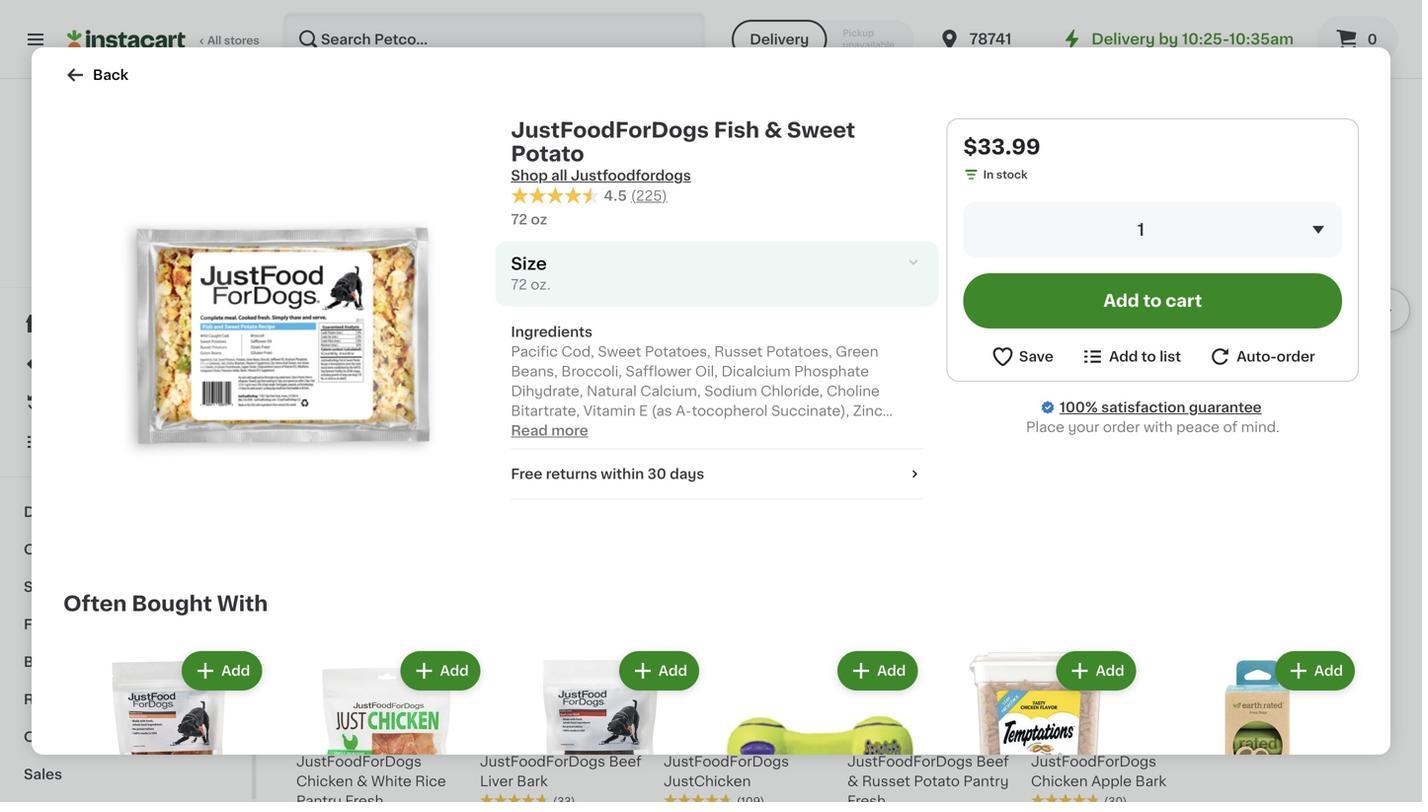 Task type: locate. For each thing, give the bounding box(es) containing it.
petco logo image
[[82, 103, 169, 190]]

oz
[[531, 213, 547, 227]]

2 up many
[[334, 432, 341, 443]]

$
[[300, 350, 307, 360], [668, 350, 675, 360], [851, 350, 859, 360], [1035, 350, 1042, 360], [1219, 350, 1226, 360], [851, 730, 859, 741], [1035, 730, 1042, 741]]

1 horizontal spatial options
[[1106, 432, 1148, 443]]

pets for small
[[66, 581, 98, 595]]

2 fresh from the left
[[847, 795, 886, 803]]

2 vertical spatial to
[[1141, 350, 1156, 364]]

beef inside justfoodfordogs beef & russet potato
[[425, 375, 458, 389]]

95
[[1073, 350, 1088, 360], [873, 730, 888, 741], [1067, 730, 1081, 741]]

100% satisfaction guarantee link
[[1060, 398, 1262, 418]]

rice inside justfoodfordogs chicken & white rice
[[599, 394, 630, 408]]

beef inside the justfoodfordogs beef liver bark
[[609, 755, 642, 769]]

delivery inside 'delivery by 10:25-10:35am' link
[[1091, 32, 1155, 46]]

back button
[[63, 63, 128, 87]]

oz., left the your
[[1046, 432, 1065, 443]]

cats link
[[12, 531, 240, 569]]

russet inside justfoodfordogs beef & russet potato
[[311, 394, 359, 408]]

add vital care to save
[[59, 259, 181, 270]]

2 for 49
[[1068, 432, 1075, 443]]

0 horizontal spatial rice
[[415, 775, 446, 789]]

ingredients
[[511, 326, 593, 339]]

1 horizontal spatial oz.,
[[1046, 432, 1065, 443]]

10:35am
[[1229, 32, 1294, 46]]

1 horizontal spatial wheat
[[1327, 394, 1372, 408]]

1 horizontal spatial russet
[[862, 775, 910, 789]]

$ for 49
[[1035, 350, 1042, 360]]

justfoodfordogs inside justfoodfordogs chicken & white rice pantry fresh
[[296, 755, 422, 769]]

1 horizontal spatial 2
[[1068, 432, 1075, 443]]

$ inside $ 49 95
[[1035, 350, 1042, 360]]

0 horizontal spatial sweet
[[787, 120, 855, 141]]

pets for other
[[68, 731, 101, 745]]

0 vertical spatial 100%
[[50, 239, 80, 250]]

more
[[551, 424, 588, 438]]

white for justfoodfordogs chicken & white rice pantry fresh
[[371, 775, 412, 789]]

2 total from the left
[[1077, 432, 1103, 443]]

1 2 from the left
[[334, 432, 341, 443]]

white inside justfoodfordogs chicken & white rice pantry fresh
[[371, 775, 412, 789]]

(109)
[[1104, 416, 1132, 427]]

95 right "12"
[[1067, 730, 1081, 741]]

1 horizontal spatial 100% satisfaction guarantee
[[1060, 401, 1262, 415]]

fish inside "justfoodfordogs fish & sweet potato shop all justfoodfordogs"
[[714, 120, 759, 141]]

0 horizontal spatial 100% satisfaction guarantee
[[50, 239, 209, 250]]

1 vertical spatial stock
[[363, 452, 394, 463]]

beef for 7
[[976, 755, 1009, 769]]

justfoodfordogs beef liver bark button
[[480, 551, 648, 803]]

0 vertical spatial rice
[[599, 394, 630, 408]]

1 horizontal spatial beef
[[609, 755, 642, 769]]

1 horizontal spatial rice
[[599, 394, 630, 408]]

guarantee up of
[[1189, 401, 1262, 415]]

1 horizontal spatial 18
[[1031, 432, 1043, 443]]

0 horizontal spatial stock
[[363, 452, 394, 463]]

7
[[859, 729, 871, 750]]

2 macaroni from the left
[[1215, 414, 1279, 428]]

1 vertical spatial 100%
[[1060, 401, 1098, 415]]

all stores
[[207, 35, 259, 46]]

turkey for 9
[[1215, 394, 1261, 408]]

pantry
[[963, 775, 1009, 789], [296, 795, 342, 803]]

justfoodfordogs down $ 7 95
[[847, 755, 973, 769]]

oz., inside product group
[[1046, 432, 1065, 443]]

2 vertical spatial 72
[[296, 432, 309, 443]]

fresh for white
[[345, 795, 384, 803]]

chicken up place
[[1031, 394, 1088, 408]]

fish
[[714, 120, 759, 141], [976, 375, 1005, 389], [24, 618, 53, 632]]

0 vertical spatial fish
[[714, 120, 759, 141]]

shop
[[511, 169, 548, 183]]

justfoodfordogs turkey & whole wheat macaroni for 9
[[1215, 375, 1372, 428]]

99 right 31
[[700, 350, 715, 360]]

100% inside 100% satisfaction guarantee link
[[1060, 401, 1098, 415]]

33
[[859, 349, 886, 369]]

2 whole from the left
[[1279, 394, 1323, 408]]

often bought with
[[63, 594, 268, 615]]

95 inside $ 49 95
[[1073, 350, 1088, 360]]

0 horizontal spatial 2
[[334, 432, 341, 443]]

100%
[[50, 239, 80, 250], [1060, 401, 1098, 415]]

1 vertical spatial pets
[[68, 731, 101, 745]]

100% satisfaction guarantee up the with
[[1060, 401, 1262, 415]]

potato inside "justfoodfordogs fish & sweet potato shop all justfoodfordogs"
[[511, 144, 584, 164]]

justfoodfordogs down $ 36 99
[[296, 375, 422, 389]]

95 right 7
[[873, 730, 888, 741]]

1 horizontal spatial sweet
[[862, 394, 905, 408]]

pets right other
[[68, 731, 101, 745]]

0 horizontal spatial russet
[[311, 394, 359, 408]]

72 for 72 oz., 2 total options
[[296, 432, 309, 443]]

0 horizontal spatial wheat
[[776, 394, 821, 408]]

read more button
[[511, 421, 588, 441]]

chicken down $ 12 95
[[1031, 775, 1088, 789]]

bark right apple
[[1135, 775, 1166, 789]]

justfoodfordogs turkey & whole wheat macaroni down $ 31 99
[[664, 375, 821, 428]]

russet down $ 7 95
[[862, 775, 910, 789]]

treats
[[1140, 394, 1183, 408]]

bark for apple
[[1135, 775, 1166, 789]]

oz. down size
[[531, 278, 551, 292]]

36
[[307, 349, 335, 369]]

russet
[[311, 394, 359, 408], [862, 775, 910, 789]]

1 horizontal spatial delivery
[[1091, 32, 1155, 46]]

total up in
[[343, 432, 369, 443]]

product group containing 9
[[1215, 170, 1383, 465]]

1 vertical spatial order
[[1103, 421, 1140, 435]]

0 vertical spatial russet
[[311, 394, 359, 408]]

to left 'cart'
[[1143, 293, 1162, 310]]

1 vertical spatial fish
[[976, 375, 1005, 389]]

2 turkey from the left
[[1215, 394, 1261, 408]]

total down breast
[[1077, 432, 1103, 443]]

72
[[511, 213, 527, 227], [511, 278, 527, 292], [296, 432, 309, 443]]

white inside justfoodfordogs chicken & white rice
[[555, 394, 595, 408]]

many in stock
[[316, 452, 394, 463]]

1 18 from the left
[[480, 432, 492, 443]]

order right 79
[[1277, 350, 1315, 364]]

service type group
[[732, 20, 914, 59]]

justfoodfordogs turkey & whole wheat macaroni inside product group
[[1215, 375, 1372, 428]]

0 horizontal spatial 100%
[[50, 239, 80, 250]]

chicken
[[480, 394, 537, 408], [1031, 394, 1088, 408], [296, 775, 353, 789], [1031, 775, 1088, 789]]

100% up the your
[[1060, 401, 1098, 415]]

0 horizontal spatial justfoodfordogs turkey & whole wheat macaroni
[[664, 375, 821, 428]]

0 horizontal spatial macaroni
[[664, 414, 728, 428]]

order down breast
[[1103, 421, 1140, 435]]

0 vertical spatial pets
[[66, 581, 98, 595]]

1 vertical spatial russet
[[862, 775, 910, 789]]

18 left read
[[480, 432, 492, 443]]

0 horizontal spatial pantry
[[296, 795, 342, 803]]

0 vertical spatial 72
[[511, 213, 527, 227]]

1 vertical spatial oz.
[[495, 432, 511, 443]]

2 justfoodfordogs turkey & whole wheat macaroni from the left
[[1215, 375, 1372, 428]]

justfoodfordogs up apple
[[1031, 755, 1156, 769]]

1 vertical spatial sweet
[[862, 394, 905, 408]]

$ inside $ 36 99
[[300, 350, 307, 360]]

delivery inside delivery button
[[750, 33, 809, 46]]

$ 9 79
[[1219, 349, 1256, 369]]

whole for 9
[[1279, 394, 1323, 408]]

bark
[[517, 775, 548, 789], [1135, 775, 1166, 789]]

0 vertical spatial oz.
[[531, 278, 551, 292]]

1 horizontal spatial satisfaction
[[1101, 401, 1186, 415]]

99 for 36
[[337, 350, 353, 360]]

justfoodfordogs down the '$11.95' element
[[480, 755, 605, 769]]

29
[[517, 350, 532, 360]]

size 72 oz.
[[511, 256, 551, 292]]

total for 36
[[343, 432, 369, 443]]

0 vertical spatial sweet
[[787, 120, 855, 141]]

72 for 72 oz
[[511, 213, 527, 227]]

1 vertical spatial to
[[1143, 293, 1162, 310]]

18 for 10
[[480, 432, 492, 443]]

0 vertical spatial 100% satisfaction guarantee
[[50, 239, 209, 250]]

sweet down service type group in the top right of the page
[[787, 120, 855, 141]]

1 horizontal spatial 99
[[700, 350, 715, 360]]

0 vertical spatial satisfaction
[[83, 239, 149, 250]]

with
[[217, 594, 268, 615]]

1 vertical spatial 72
[[511, 278, 527, 292]]

russet up 72 oz., 2 total options
[[311, 394, 359, 408]]

0 horizontal spatial beef
[[425, 375, 458, 389]]

1 vertical spatial pantry
[[296, 795, 342, 803]]

store
[[114, 220, 143, 231]]

2 right place
[[1068, 432, 1075, 443]]

0 horizontal spatial whole
[[728, 394, 772, 408]]

1 horizontal spatial whole
[[1279, 394, 1323, 408]]

2
[[334, 432, 341, 443], [1068, 432, 1075, 443]]

1 vertical spatial rice
[[415, 775, 446, 789]]

potato inside justfoodfordogs beef & russet potato
[[363, 394, 409, 408]]

justfoodfordogs turkey & whole wheat macaroni down auto-order on the top of page
[[1215, 375, 1372, 428]]

whole down ingredients button
[[728, 394, 772, 408]]

95 for 12
[[1067, 730, 1081, 741]]

1 oz., from the left
[[312, 432, 331, 443]]

pantry inside justfoodfordogs beef & russet potato pantry fresh
[[963, 775, 1009, 789]]

1 horizontal spatial pantry
[[963, 775, 1009, 789]]

1 wheat from the left
[[776, 394, 821, 408]]

justfoodfordogs down 45
[[296, 755, 422, 769]]

options for 36
[[372, 432, 414, 443]]

0 horizontal spatial guarantee
[[152, 239, 209, 250]]

delivery for delivery
[[750, 33, 809, 46]]

None search field
[[282, 12, 706, 67]]

satisfaction up add vital care to save
[[83, 239, 149, 250]]

justfoodfordogs inside justfoodfordogs chicken & white rice
[[480, 375, 605, 389]]

whole up mind.
[[1279, 394, 1323, 408]]

again
[[100, 396, 139, 410]]

chicken inside justfoodfordogs chicken & white rice
[[480, 394, 537, 408]]

79
[[1242, 350, 1256, 360]]

by
[[1159, 32, 1178, 46]]

satisfaction inside button
[[83, 239, 149, 250]]

1 horizontal spatial bark
[[1135, 775, 1166, 789]]

justfoodfordogs down auto-order on the top of page
[[1215, 375, 1340, 389]]

100% satisfaction guarantee inside button
[[50, 239, 209, 250]]

1 horizontal spatial turkey
[[1215, 394, 1261, 408]]

to left list
[[1141, 350, 1156, 364]]

to left save
[[141, 259, 153, 270]]

bark inside justfoodfordogs chicken apple bark
[[1135, 775, 1166, 789]]

fish link
[[12, 606, 240, 644]]

russet for 36
[[311, 394, 359, 408]]

100% down everyday on the left top of the page
[[50, 239, 80, 250]]

2 horizontal spatial fish
[[976, 375, 1005, 389]]

0 horizontal spatial options
[[372, 432, 414, 443]]

1 macaroni from the left
[[664, 414, 728, 428]]

1 horizontal spatial fresh
[[847, 795, 886, 803]]

oz. up free
[[495, 432, 511, 443]]

1 99 from the left
[[337, 350, 353, 360]]

read more
[[511, 424, 588, 438]]

options for 49
[[1106, 432, 1148, 443]]

read
[[511, 424, 548, 438]]

95 right "49"
[[1073, 350, 1088, 360]]

2 vertical spatial fish
[[24, 618, 53, 632]]

product group containing 10
[[480, 170, 648, 469]]

0 vertical spatial white
[[555, 394, 595, 408]]

wheat inside product group
[[1327, 394, 1372, 408]]

1 horizontal spatial oz.
[[531, 278, 551, 292]]

99 right "36"
[[337, 350, 353, 360]]

rice
[[599, 394, 630, 408], [415, 775, 446, 789]]

1 justfoodfordogs turkey & whole wheat macaroni from the left
[[664, 375, 821, 428]]

pantry inside justfoodfordogs chicken & white rice pantry fresh
[[296, 795, 342, 803]]

72 left oz
[[511, 213, 527, 227]]

justfoodfordogs beef liver bark
[[480, 755, 642, 789]]

72 down "36"
[[296, 432, 309, 443]]

2 oz., from the left
[[1046, 432, 1065, 443]]

satisfaction up place your order with peace of mind.
[[1101, 401, 1186, 415]]

stock right in
[[363, 452, 394, 463]]

4.5 (225)
[[604, 189, 667, 203]]

justfoodfordogs inside "justfoodfordogs fish & sweet potato shop all justfoodfordogs"
[[511, 120, 709, 141]]

$ for 36
[[300, 350, 307, 360]]

rice for justfoodfordogs chicken & white rice pantry fresh
[[415, 775, 446, 789]]

$ for 7
[[851, 730, 859, 741]]

chicken for 12
[[1031, 775, 1088, 789]]

$ 33 justfoodfordogs fish & sweet potato
[[847, 349, 1005, 408]]

1 options from the left
[[372, 432, 414, 443]]

auto-order button
[[1208, 345, 1315, 369]]

justfoodfordogs down '29'
[[480, 375, 605, 389]]

justfoodfordogs up justfoodfordogs
[[511, 120, 709, 141]]

2 wheat from the left
[[1327, 394, 1372, 408]]

10
[[491, 349, 515, 369]]

&
[[764, 120, 782, 141], [296, 394, 307, 408], [540, 394, 551, 408], [714, 394, 725, 408], [847, 394, 858, 408], [1265, 394, 1276, 408], [104, 731, 115, 745], [357, 775, 368, 789], [847, 775, 858, 789]]

0 horizontal spatial 18
[[480, 432, 492, 443]]

oz., up many
[[312, 432, 331, 443]]

order inside button
[[1277, 350, 1315, 364]]

72 down size
[[511, 278, 527, 292]]

justfoodfordogs up justchicken at the bottom of page
[[664, 755, 789, 769]]

1 turkey from the left
[[664, 394, 710, 408]]

sales link
[[12, 756, 240, 794]]

$ inside $ 33 justfoodfordogs fish & sweet potato
[[851, 350, 859, 360]]

rice inside justfoodfordogs chicken & white rice pantry fresh
[[415, 775, 446, 789]]

100% satisfaction guarantee down store
[[50, 239, 209, 250]]

1 horizontal spatial total
[[1077, 432, 1103, 443]]

stock right 'in'
[[996, 169, 1028, 180]]

macaroni inside product group
[[1215, 414, 1279, 428]]

with
[[1144, 421, 1173, 435]]

1 total from the left
[[343, 432, 369, 443]]

100% satisfaction guarantee
[[50, 239, 209, 250], [1060, 401, 1262, 415]]

pets
[[66, 581, 98, 595], [68, 731, 101, 745]]

0 vertical spatial order
[[1277, 350, 1315, 364]]

justfoodfordogs turkey & whole wheat macaroni
[[664, 375, 821, 428], [1215, 375, 1372, 428]]

2 horizontal spatial beef
[[976, 755, 1009, 769]]

1 horizontal spatial 100%
[[1060, 401, 1098, 415]]

0 horizontal spatial turkey
[[664, 394, 710, 408]]

birds link
[[12, 644, 240, 681]]

72 inside size 72 oz.
[[511, 278, 527, 292]]

bark inside the justfoodfordogs beef liver bark
[[517, 775, 548, 789]]

sweet down 33
[[862, 394, 905, 408]]

99 inside $ 31 99
[[700, 350, 715, 360]]

0 horizontal spatial fish
[[24, 618, 53, 632]]

$11.95 element
[[480, 727, 648, 752]]

$ for 33
[[851, 350, 859, 360]]

0 horizontal spatial fresh
[[345, 795, 384, 803]]

0
[[1367, 33, 1377, 46]]

chicken inside the justfoodfordogs chicken breast treats
[[1031, 394, 1088, 408]]

product group containing 49
[[1031, 170, 1199, 445]]

1 vertical spatial white
[[371, 775, 412, 789]]

options down (480)
[[372, 432, 414, 443]]

product group containing 33
[[847, 170, 1015, 445]]

auto-
[[1237, 350, 1277, 364]]

2 18 from the left
[[1031, 432, 1043, 443]]

beef inside justfoodfordogs beef & russet potato pantry fresh
[[976, 755, 1009, 769]]

0 vertical spatial guarantee
[[152, 239, 209, 250]]

chicken down 45
[[296, 775, 353, 789]]

justfoodfordogs down 33
[[847, 375, 973, 389]]

justfoodfordogs up breast
[[1031, 375, 1156, 389]]

0 horizontal spatial order
[[1103, 421, 1140, 435]]

delivery
[[1091, 32, 1155, 46], [750, 33, 809, 46]]

justfoodfordogs inside the justfoodfordogs chicken breast treats
[[1031, 375, 1156, 389]]

0 horizontal spatial 99
[[337, 350, 353, 360]]

4.5
[[604, 189, 627, 203]]

0 horizontal spatial bark
[[517, 775, 548, 789]]

guarantee up save
[[152, 239, 209, 250]]

1 horizontal spatial order
[[1277, 350, 1315, 364]]

2 99 from the left
[[700, 350, 715, 360]]

bark right liver
[[517, 775, 548, 789]]

$ inside $ 9 79
[[1219, 350, 1226, 360]]

1 vertical spatial guarantee
[[1189, 401, 1262, 415]]

justfoodfordogs fish & sweet potato image
[[79, 134, 487, 542]]

2 bark from the left
[[1135, 775, 1166, 789]]

pantry for chicken
[[296, 795, 342, 803]]

chicken inside justfoodfordogs chicken apple bark
[[1031, 775, 1088, 789]]

95 for 7
[[873, 730, 888, 741]]

0 horizontal spatial oz.
[[495, 432, 511, 443]]

2 options from the left
[[1106, 432, 1148, 443]]

0 horizontal spatial white
[[371, 775, 412, 789]]

fresh inside justfoodfordogs beef & russet potato pantry fresh
[[847, 795, 886, 803]]

& inside justfoodfordogs chicken & white rice
[[540, 394, 551, 408]]

45
[[322, 730, 337, 741]]

chicken up read
[[480, 394, 537, 408]]

(480)
[[369, 416, 399, 427]]

1 whole from the left
[[728, 394, 772, 408]]

0 vertical spatial stock
[[996, 169, 1028, 180]]

chicken inside justfoodfordogs chicken & white rice pantry fresh
[[296, 775, 353, 789]]

fish inside $ 33 justfoodfordogs fish & sweet potato
[[976, 375, 1005, 389]]

2 2 from the left
[[1068, 432, 1075, 443]]

(225) button
[[631, 186, 667, 206]]

0 horizontal spatial satisfaction
[[83, 239, 149, 250]]

sales
[[24, 768, 62, 782]]

$ inside $ 31 99
[[668, 350, 675, 360]]

99 inside $ 36 99
[[337, 350, 353, 360]]

justfoodfordogs chicken breast treats
[[1031, 375, 1183, 408]]

fresh inside justfoodfordogs chicken & white rice pantry fresh
[[345, 795, 384, 803]]

justfoodfordogs inside $ 33 justfoodfordogs fish & sweet potato
[[847, 375, 973, 389]]

18 left the your
[[1031, 432, 1043, 443]]

potato inside justfoodfordogs beef & russet potato pantry fresh
[[914, 775, 960, 789]]

0 vertical spatial pantry
[[963, 775, 1009, 789]]

0 horizontal spatial total
[[343, 432, 369, 443]]

$ inside $ 12 95
[[1035, 730, 1042, 741]]

2 for 36
[[334, 432, 341, 443]]

many
[[316, 452, 347, 463]]

justfoodfordogs chicken apple bark
[[1031, 755, 1166, 789]]

macaroni down $ 9 79
[[1215, 414, 1279, 428]]

justfoodfordogs chicken & white rice pantry fresh
[[296, 755, 446, 803]]

bark for liver
[[517, 775, 548, 789]]

49
[[1042, 349, 1071, 369]]

turkey up of
[[1215, 394, 1261, 408]]

product group
[[480, 170, 648, 469], [847, 170, 1015, 445], [1031, 170, 1199, 445], [1215, 170, 1383, 465], [63, 648, 266, 803], [282, 648, 485, 803], [500, 648, 703, 803], [719, 648, 922, 803], [938, 648, 1140, 803], [1156, 648, 1359, 803]]

macaroni up days
[[664, 414, 728, 428]]

1 bark from the left
[[517, 775, 548, 789]]

95 inside $ 12 95
[[1067, 730, 1081, 741]]

justfoodfordogs turkey & whole wheat macaroni for 31
[[664, 375, 821, 428]]

1 horizontal spatial white
[[555, 394, 595, 408]]

russet inside justfoodfordogs beef & russet potato pantry fresh
[[862, 775, 910, 789]]

fresh
[[345, 795, 384, 803], [847, 795, 886, 803]]

1 vertical spatial 100% satisfaction guarantee
[[1060, 401, 1262, 415]]

turkey down 31
[[664, 394, 710, 408]]

place
[[1026, 421, 1064, 435]]

to
[[141, 259, 153, 270], [1143, 293, 1162, 310], [1141, 350, 1156, 364]]

$ inside $ 7 95
[[851, 730, 859, 741]]

in
[[983, 169, 994, 180]]

0 horizontal spatial delivery
[[750, 33, 809, 46]]

save
[[1019, 350, 1054, 364]]

item carousel region
[[296, 162, 1410, 478]]

pets right small
[[66, 581, 98, 595]]

1 horizontal spatial guarantee
[[1189, 401, 1262, 415]]

0 horizontal spatial oz.,
[[312, 432, 331, 443]]

potato for justfoodfordogs fish & sweet potato shop all justfoodfordogs
[[511, 144, 584, 164]]

birds
[[24, 656, 61, 670]]

1 horizontal spatial justfoodfordogs turkey & whole wheat macaroni
[[1215, 375, 1372, 428]]

0 vertical spatial to
[[141, 259, 153, 270]]

& inside justfoodfordogs beef & russet potato pantry fresh
[[847, 775, 858, 789]]

all
[[207, 35, 221, 46]]

oz., for 36
[[312, 432, 331, 443]]

options down "(109)"
[[1106, 432, 1148, 443]]

justfoodfordogs
[[511, 120, 709, 141], [296, 375, 422, 389], [480, 375, 605, 389], [664, 375, 789, 389], [847, 375, 973, 389], [1031, 375, 1156, 389], [1215, 375, 1340, 389], [296, 755, 422, 769], [480, 755, 605, 769], [664, 755, 789, 769], [847, 755, 973, 769], [1031, 755, 1156, 769]]

1 horizontal spatial fish
[[714, 120, 759, 141]]

1 fresh from the left
[[345, 795, 384, 803]]

turkey
[[664, 394, 710, 408], [1215, 394, 1261, 408]]

72 inside item carousel region
[[296, 432, 309, 443]]

95 inside $ 7 95
[[873, 730, 888, 741]]

1 horizontal spatial macaroni
[[1215, 414, 1279, 428]]



Task type: vqa. For each thing, say whether or not it's contained in the screenshot.
the Lists
no



Task type: describe. For each thing, give the bounding box(es) containing it.
all stores link
[[67, 12, 261, 67]]

31
[[675, 349, 698, 369]]

dogs
[[24, 506, 62, 519]]

free returns within 30 days
[[511, 468, 704, 482]]

total for 49
[[1077, 432, 1103, 443]]

justfoodfordogs down $ 31 99
[[664, 375, 789, 389]]

& inside justfoodfordogs beef & russet potato
[[296, 394, 307, 408]]

small pets
[[24, 581, 98, 595]]

72 oz., 2 total options
[[296, 432, 414, 443]]

all
[[551, 169, 567, 183]]

justchicken
[[664, 775, 751, 789]]

stores
[[224, 35, 259, 46]]

buy it again link
[[12, 383, 240, 423]]

wheat for 31
[[776, 394, 821, 408]]

1 horizontal spatial stock
[[996, 169, 1028, 180]]

small
[[24, 581, 63, 595]]

chicken for 49
[[1031, 394, 1088, 408]]

add to list button
[[1081, 345, 1181, 369]]

9
[[1226, 349, 1240, 369]]

buy it again
[[55, 396, 139, 410]]

oz. inside size 72 oz.
[[531, 278, 551, 292]]

save
[[155, 259, 181, 270]]

78741 button
[[938, 12, 1056, 67]]

$ for 31
[[668, 350, 675, 360]]

oz., for 49
[[1046, 432, 1065, 443]]

other
[[24, 731, 65, 745]]

stock inside item carousel region
[[363, 452, 394, 463]]

justfoodfordogs justchicken
[[664, 755, 789, 789]]

oz. inside item carousel region
[[495, 432, 511, 443]]

free
[[511, 468, 543, 482]]

add to cart button
[[964, 274, 1342, 329]]

100% inside 100% satisfaction guarantee button
[[50, 239, 80, 250]]

rice for justfoodfordogs chicken & white rice
[[599, 394, 630, 408]]

chicken for 29
[[480, 394, 537, 408]]

turkey for 31
[[664, 394, 710, 408]]

justfoodfordogs inside justfoodfordogs beef & russet potato pantry fresh
[[847, 755, 973, 769]]

cart
[[1166, 293, 1202, 310]]

within
[[601, 468, 644, 482]]

returns
[[546, 468, 597, 482]]

delivery by 10:25-10:35am link
[[1060, 28, 1294, 51]]

beef for 36
[[425, 375, 458, 389]]

white for justfoodfordogs chicken & white rice
[[555, 394, 595, 408]]

sweet inside $ 33 justfoodfordogs fish & sweet potato
[[862, 394, 905, 408]]

breast
[[1091, 394, 1136, 408]]

reptiles
[[24, 693, 83, 707]]

bought
[[132, 594, 212, 615]]

add vital care to save link
[[59, 257, 193, 273]]

1 vertical spatial satisfaction
[[1101, 401, 1186, 415]]

of
[[1223, 421, 1238, 435]]

sweet inside "justfoodfordogs fish & sweet potato shop all justfoodfordogs"
[[787, 120, 855, 141]]

in stock
[[983, 169, 1028, 180]]

peace
[[1176, 421, 1220, 435]]

18 for $
[[1031, 432, 1043, 443]]

other pets & more link
[[12, 719, 240, 756]]

(225)
[[631, 189, 667, 203]]

mind.
[[1241, 421, 1280, 435]]

justfoodfordogs inside the justfoodfordogs beef liver bark
[[480, 755, 605, 769]]

macaroni for 31
[[664, 414, 728, 428]]

small pets link
[[12, 569, 240, 606]]

guarantee inside button
[[152, 239, 209, 250]]

1
[[1137, 222, 1145, 238]]

justfoodfordogs beef & russet potato pantry fresh
[[847, 755, 1009, 803]]

$33.99
[[964, 137, 1040, 158]]

fresh for russet
[[847, 795, 886, 803]]

$ for 12
[[1035, 730, 1042, 741]]

add to cart
[[1103, 293, 1202, 310]]

delivery button
[[732, 20, 827, 59]]

& inside justfoodfordogs chicken & white rice pantry fresh
[[357, 775, 368, 789]]

$ 12 95
[[1035, 729, 1081, 750]]

whole for 31
[[728, 394, 772, 408]]

justfoodfordogs fish & sweet potato shop all justfoodfordogs
[[511, 120, 855, 183]]

$ for 9
[[1219, 350, 1226, 360]]

$ 36 99
[[300, 349, 353, 369]]

macaroni for 9
[[1215, 414, 1279, 428]]

russet for 7
[[862, 775, 910, 789]]

often
[[63, 594, 127, 615]]

10:25-
[[1182, 32, 1229, 46]]

95 for 49
[[1073, 350, 1088, 360]]

1 field
[[964, 202, 1342, 258]]

days
[[670, 468, 704, 482]]

everyday store prices link
[[59, 217, 193, 233]]

potato inside $ 33 justfoodfordogs fish & sweet potato
[[909, 394, 955, 408]]

delivery by 10:25-10:35am
[[1091, 32, 1294, 46]]

12
[[1042, 729, 1065, 750]]

vital
[[84, 259, 109, 270]]

pantry for beef
[[963, 775, 1009, 789]]

justfoodfordogs justchicken button
[[664, 551, 832, 803]]

cats
[[24, 543, 57, 557]]

justfoodfordogs beef & russet potato
[[296, 375, 458, 408]]

99 for 31
[[700, 350, 715, 360]]

wheat for 9
[[1327, 394, 1372, 408]]

$ 49 95
[[1035, 349, 1088, 369]]

& inside $ 33 justfoodfordogs fish & sweet potato
[[847, 394, 858, 408]]

to for add to cart
[[1143, 293, 1162, 310]]

dogs link
[[12, 494, 240, 531]]

care
[[112, 259, 138, 270]]

$17.95 element
[[664, 727, 832, 752]]

& inside "justfoodfordogs fish & sweet potato shop all justfoodfordogs"
[[764, 120, 782, 141]]

potato for justfoodfordogs beef & russet potato pantry fresh
[[914, 775, 960, 789]]

18 oz.
[[480, 432, 511, 443]]

liver
[[480, 775, 513, 789]]

78741
[[969, 32, 1012, 46]]

justfoodfordogs chicken & white rice
[[480, 375, 630, 408]]

$ 31 99
[[668, 349, 715, 369]]

30
[[647, 468, 666, 482]]

18 oz., 2 total options
[[1031, 432, 1148, 443]]

to for add to list
[[1141, 350, 1156, 364]]

delivery for delivery by 10:25-10:35am
[[1091, 32, 1155, 46]]

100% satisfaction guarantee button
[[31, 233, 221, 253]]

reptiles link
[[12, 681, 240, 719]]

instacart logo image
[[67, 28, 186, 51]]

justfoodfordogs inside justfoodfordogs chicken apple bark
[[1031, 755, 1156, 769]]

potato for justfoodfordogs beef & russet potato
[[363, 394, 409, 408]]

save button
[[990, 345, 1054, 369]]

justfoodfordogs inside justfoodfordogs beef & russet potato
[[296, 375, 422, 389]]



